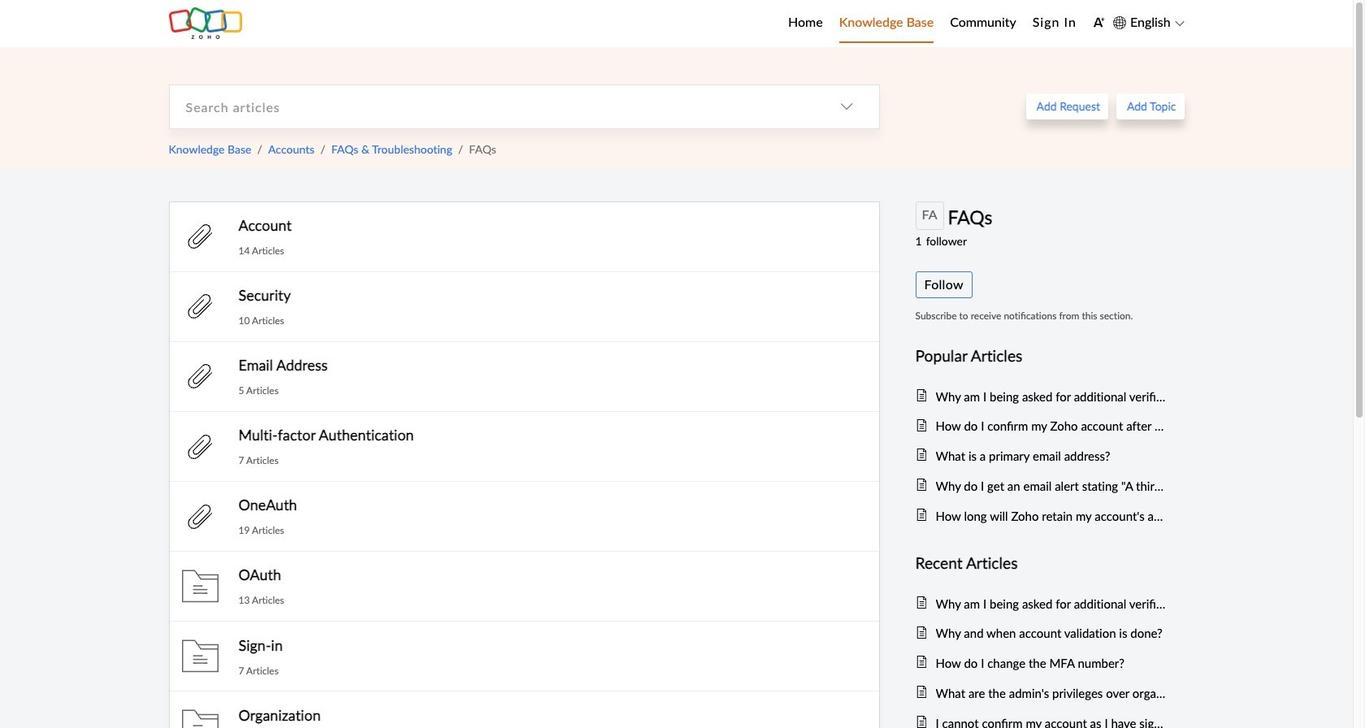 Task type: locate. For each thing, give the bounding box(es) containing it.
user preference image
[[1093, 16, 1106, 28]]

Search articles field
[[170, 85, 814, 128]]

choose languages element
[[1114, 12, 1185, 33]]



Task type: describe. For each thing, give the bounding box(es) containing it.
choose category element
[[814, 85, 879, 128]]

user preference element
[[1093, 11, 1106, 36]]

choose category image
[[840, 100, 853, 113]]



Task type: vqa. For each thing, say whether or not it's contained in the screenshot.
the Reader view icon
no



